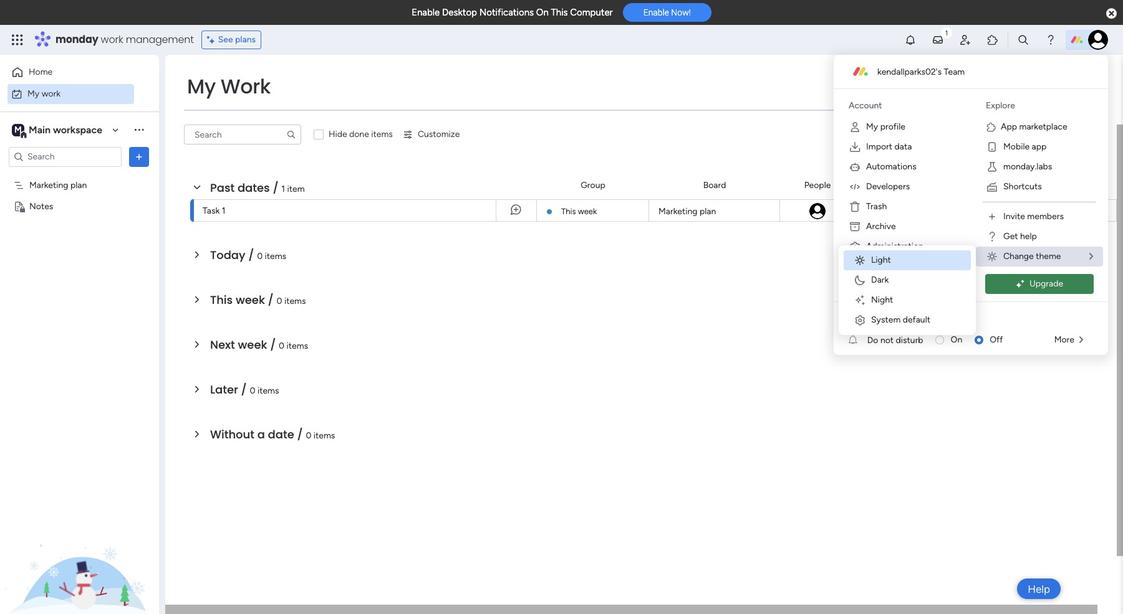 Task type: vqa. For each thing, say whether or not it's contained in the screenshot.
"items" inside the Without a date / 0 items
yes



Task type: locate. For each thing, give the bounding box(es) containing it.
search everything image
[[1017, 34, 1030, 46]]

1 horizontal spatial 1
[[282, 184, 285, 195]]

change
[[1004, 251, 1034, 262]]

1 horizontal spatial kendall parks image
[[1088, 30, 1108, 50]]

1 right task at the top left of the page
[[222, 206, 226, 216]]

inbox image
[[932, 34, 944, 46]]

dark
[[871, 275, 889, 286]]

my
[[187, 72, 216, 100], [27, 88, 39, 99], [866, 122, 878, 132]]

enable for enable desktop notifications on this computer
[[412, 7, 440, 18]]

nov 9
[[888, 206, 909, 215]]

light
[[871, 255, 891, 266]]

items right date
[[314, 431, 335, 442]]

task
[[203, 206, 220, 216]]

work
[[101, 32, 123, 47], [42, 88, 61, 99]]

home
[[29, 67, 53, 77]]

my work
[[27, 88, 61, 99]]

status
[[973, 180, 999, 191]]

log
[[866, 281, 881, 292]]

on
[[536, 7, 549, 18], [951, 335, 963, 346]]

kendall parks image
[[1088, 30, 1108, 50], [808, 202, 827, 221]]

done
[[349, 129, 369, 140]]

1 vertical spatial on
[[951, 335, 963, 346]]

my inside 'link'
[[866, 122, 878, 132]]

0 horizontal spatial my
[[27, 88, 39, 99]]

see plans button
[[201, 31, 261, 49]]

working on it
[[960, 206, 1012, 216]]

upgrade
[[1030, 279, 1063, 289]]

my profile
[[866, 122, 906, 132]]

developers image
[[849, 181, 861, 193]]

work right monday
[[101, 32, 123, 47]]

off
[[990, 335, 1003, 346]]

0 horizontal spatial marketing
[[29, 180, 68, 191]]

Filter dashboard by text search field
[[184, 125, 301, 145]]

/ left item
[[273, 180, 279, 196]]

0 horizontal spatial on
[[536, 7, 549, 18]]

item
[[287, 184, 305, 195]]

archive image
[[849, 221, 861, 233]]

on
[[994, 206, 1004, 216]]

1 horizontal spatial work
[[101, 32, 123, 47]]

items inside next week / 0 items
[[287, 341, 308, 352]]

0 vertical spatial 1
[[282, 184, 285, 195]]

week down group
[[578, 207, 597, 216]]

0 horizontal spatial plan
[[70, 180, 87, 191]]

date
[[890, 180, 908, 191]]

administration image
[[849, 241, 861, 253]]

task 1
[[203, 206, 226, 216]]

1 left item
[[282, 184, 285, 195]]

working down night icon
[[849, 314, 881, 324]]

marketing plan inside list box
[[29, 180, 87, 191]]

week right next
[[238, 337, 267, 353]]

items up without a date / 0 items
[[258, 386, 279, 397]]

list box containing marketing plan
[[0, 172, 159, 385]]

items inside later / 0 items
[[258, 386, 279, 397]]

2 vertical spatial this
[[210, 293, 233, 308]]

hide done items
[[329, 129, 393, 140]]

plan
[[70, 180, 87, 191], [700, 206, 716, 217]]

0 vertical spatial marketing
[[29, 180, 68, 191]]

1
[[282, 184, 285, 195], [222, 206, 226, 216]]

later
[[210, 382, 238, 398]]

light image
[[854, 254, 866, 267]]

/ right today
[[248, 248, 254, 263]]

nov
[[888, 206, 903, 215]]

on left off
[[951, 335, 963, 346]]

this week
[[561, 207, 597, 216]]

people
[[804, 180, 831, 191]]

this week / 0 items
[[210, 293, 306, 308]]

/ up next week / 0 items
[[268, 293, 274, 308]]

my profile image
[[849, 121, 861, 133]]

help
[[1020, 231, 1037, 242]]

None search field
[[184, 125, 301, 145]]

0 up next week / 0 items
[[277, 296, 282, 307]]

0 horizontal spatial kendall parks image
[[808, 202, 827, 221]]

0 inside the today / 0 items
[[257, 251, 263, 262]]

working left on
[[960, 206, 992, 216]]

0 vertical spatial plan
[[70, 180, 87, 191]]

dapulse close image
[[1106, 7, 1117, 20]]

1 vertical spatial work
[[42, 88, 61, 99]]

teams link
[[839, 257, 966, 277]]

0 vertical spatial kendall parks image
[[1088, 30, 1108, 50]]

v2 overdue deadline image
[[859, 205, 869, 217]]

working for working status
[[849, 314, 881, 324]]

kendall parks image down dapulse close image
[[1088, 30, 1108, 50]]

list box
[[0, 172, 159, 385]]

items up next week / 0 items
[[284, 296, 306, 307]]

monday.labs
[[1004, 162, 1052, 172]]

option
[[0, 174, 159, 177]]

my for my work
[[27, 88, 39, 99]]

enable left the now!
[[643, 8, 669, 18]]

1 horizontal spatial plan
[[700, 206, 716, 217]]

0
[[257, 251, 263, 262], [277, 296, 282, 307], [279, 341, 284, 352], [250, 386, 255, 397], [306, 431, 311, 442]]

out
[[883, 281, 896, 292]]

0 vertical spatial work
[[101, 32, 123, 47]]

week for next week /
[[238, 337, 267, 353]]

kendallparks02's team
[[878, 66, 965, 77]]

select product image
[[11, 34, 24, 46]]

enable left desktop
[[412, 7, 440, 18]]

theme
[[1036, 251, 1061, 262]]

plans
[[235, 34, 256, 45]]

1 horizontal spatial my
[[187, 72, 216, 100]]

0 vertical spatial on
[[536, 7, 549, 18]]

my inside "button"
[[27, 88, 39, 99]]

week
[[578, 207, 597, 216], [236, 293, 265, 308], [238, 337, 267, 353]]

plan down the "search in workspace" field
[[70, 180, 87, 191]]

0 vertical spatial marketing plan
[[29, 180, 87, 191]]

list arrow image
[[1090, 253, 1093, 261]]

log out
[[866, 281, 896, 292]]

work down home
[[42, 88, 61, 99]]

my left "work"
[[187, 72, 216, 100]]

0 vertical spatial working
[[960, 206, 992, 216]]

items up this week / 0 items
[[265, 251, 286, 262]]

workspace options image
[[133, 124, 145, 136]]

week down the today / 0 items
[[236, 293, 265, 308]]

today / 0 items
[[210, 248, 286, 263]]

profile
[[880, 122, 906, 132]]

on right notifications
[[536, 7, 549, 18]]

1 horizontal spatial marketing plan
[[659, 206, 716, 217]]

this for this week
[[561, 207, 576, 216]]

enable inside button
[[643, 8, 669, 18]]

this
[[551, 7, 568, 18], [561, 207, 576, 216], [210, 293, 233, 308]]

do not disturb
[[867, 335, 923, 346]]

items inside without a date / 0 items
[[314, 431, 335, 442]]

today
[[210, 248, 245, 263]]

do
[[867, 335, 878, 346]]

1 horizontal spatial working
[[960, 206, 992, 216]]

0 horizontal spatial marketing plan
[[29, 180, 87, 191]]

plan down board
[[700, 206, 716, 217]]

this for this week / 0 items
[[210, 293, 233, 308]]

items
[[371, 129, 393, 140], [265, 251, 286, 262], [284, 296, 306, 307], [287, 341, 308, 352], [258, 386, 279, 397], [314, 431, 335, 442]]

kendall parks image down people
[[808, 202, 827, 221]]

1 vertical spatial this
[[561, 207, 576, 216]]

marketing plan up notes
[[29, 180, 87, 191]]

0 right later on the bottom of page
[[250, 386, 255, 397]]

0 inside later / 0 items
[[250, 386, 255, 397]]

marketing
[[29, 180, 68, 191], [659, 206, 698, 217]]

v2 surfce notifications image
[[849, 334, 867, 347]]

marketing inside list box
[[29, 180, 68, 191]]

2 vertical spatial week
[[238, 337, 267, 353]]

administration
[[866, 241, 924, 252]]

shortcuts image
[[986, 181, 999, 193]]

log out image
[[849, 281, 861, 293]]

see
[[218, 34, 233, 45]]

plan inside list box
[[70, 180, 87, 191]]

apps image
[[987, 34, 999, 46]]

2 horizontal spatial my
[[866, 122, 878, 132]]

0 horizontal spatial working
[[849, 314, 881, 324]]

1 vertical spatial 1
[[222, 206, 226, 216]]

see plans
[[218, 34, 256, 45]]

invite
[[1004, 211, 1025, 222]]

night image
[[854, 294, 866, 307]]

0 right today
[[257, 251, 263, 262]]

group
[[581, 180, 605, 191]]

trash
[[866, 201, 887, 212]]

0 down this week / 0 items
[[279, 341, 284, 352]]

members
[[1027, 211, 1064, 222]]

options image
[[133, 151, 145, 163]]

work inside "my work" "button"
[[42, 88, 61, 99]]

0 horizontal spatial enable
[[412, 7, 440, 18]]

1 horizontal spatial enable
[[643, 8, 669, 18]]

system
[[871, 315, 901, 326]]

my down home
[[27, 88, 39, 99]]

marketing plan down board
[[659, 206, 716, 217]]

0 vertical spatial this
[[551, 7, 568, 18]]

date
[[268, 427, 294, 443]]

my right my profile icon
[[866, 122, 878, 132]]

1 vertical spatial working
[[849, 314, 881, 324]]

0 right date
[[306, 431, 311, 442]]

invite members
[[1004, 211, 1064, 222]]

dates
[[238, 180, 270, 196]]

items down this week / 0 items
[[287, 341, 308, 352]]

/ down this week / 0 items
[[270, 337, 276, 353]]

items inside this week / 0 items
[[284, 296, 306, 307]]

0 horizontal spatial work
[[42, 88, 61, 99]]

working
[[960, 206, 992, 216], [849, 314, 881, 324]]

my work button
[[7, 84, 134, 104]]

marketing plan
[[29, 180, 87, 191], [659, 206, 716, 217]]

1 vertical spatial week
[[236, 293, 265, 308]]

developers
[[866, 182, 910, 192]]

import
[[866, 142, 893, 152]]

1 vertical spatial marketing
[[659, 206, 698, 217]]

next
[[210, 337, 235, 353]]

m
[[14, 124, 22, 135]]



Task type: describe. For each thing, give the bounding box(es) containing it.
trash image
[[849, 201, 861, 213]]

get help image
[[986, 231, 999, 243]]

next week / 0 items
[[210, 337, 308, 353]]

board
[[703, 180, 726, 191]]

items right done
[[371, 129, 393, 140]]

my for my work
[[187, 72, 216, 100]]

lottie animation image
[[0, 489, 159, 615]]

now!
[[671, 8, 691, 18]]

shortcuts
[[1004, 182, 1042, 192]]

Search in workspace field
[[26, 150, 104, 164]]

lottie animation element
[[0, 489, 159, 615]]

1 horizontal spatial marketing
[[659, 206, 698, 217]]

notifications
[[479, 7, 534, 18]]

teams image
[[849, 261, 861, 273]]

work
[[221, 72, 271, 100]]

0 inside next week / 0 items
[[279, 341, 284, 352]]

notes
[[29, 201, 53, 212]]

automations
[[866, 162, 917, 172]]

it
[[1006, 206, 1012, 216]]

help image
[[1045, 34, 1057, 46]]

mobile
[[1004, 142, 1030, 152]]

desktop
[[442, 7, 477, 18]]

week for this week /
[[236, 293, 265, 308]]

a
[[257, 427, 265, 443]]

enable now! button
[[623, 3, 712, 22]]

status
[[883, 314, 907, 324]]

change theme image
[[986, 251, 999, 263]]

main
[[29, 124, 51, 136]]

list arrow image
[[1080, 336, 1083, 345]]

administration link
[[839, 237, 966, 257]]

invite members image
[[986, 211, 999, 223]]

import data image
[[849, 141, 861, 153]]

computer
[[570, 7, 613, 18]]

mobile app
[[1004, 142, 1047, 152]]

dark image
[[854, 274, 866, 287]]

system default image
[[854, 314, 866, 327]]

past
[[210, 180, 235, 196]]

app
[[1032, 142, 1047, 152]]

app
[[1001, 122, 1017, 132]]

workspace
[[53, 124, 102, 136]]

past dates / 1 item
[[210, 180, 305, 196]]

app marketplace
[[1001, 122, 1068, 132]]

explore
[[986, 100, 1015, 111]]

/ right date
[[297, 427, 303, 443]]

mobile app image
[[986, 141, 999, 153]]

help button
[[1017, 579, 1061, 600]]

disturb
[[896, 335, 923, 346]]

0 vertical spatial week
[[578, 207, 597, 216]]

night
[[871, 295, 893, 306]]

import data link
[[839, 137, 966, 157]]

working for working on it
[[960, 206, 992, 216]]

without
[[210, 427, 254, 443]]

kendallparks02's
[[878, 66, 942, 77]]

1 inside past dates / 1 item
[[282, 184, 285, 195]]

more
[[1054, 335, 1075, 346]]

1 vertical spatial plan
[[700, 206, 716, 217]]

9
[[905, 206, 909, 215]]

/ right later on the bottom of page
[[241, 382, 247, 398]]

work for monday
[[101, 32, 123, 47]]

0 inside without a date / 0 items
[[306, 431, 311, 442]]

data
[[895, 142, 912, 152]]

work for my
[[42, 88, 61, 99]]

enable now!
[[643, 8, 691, 18]]

monday.labs image
[[986, 161, 999, 173]]

more link
[[1045, 331, 1093, 351]]

invite members image
[[959, 34, 972, 46]]

main workspace
[[29, 124, 102, 136]]

working status
[[849, 314, 907, 324]]

customize button
[[398, 125, 465, 145]]

0 inside this week / 0 items
[[277, 296, 282, 307]]

enable desktop notifications on this computer
[[412, 7, 613, 18]]

workspace selection element
[[12, 123, 104, 139]]

hide
[[329, 129, 347, 140]]

my for my profile
[[866, 122, 878, 132]]

management
[[126, 32, 194, 47]]

monday work management
[[56, 32, 194, 47]]

teams
[[866, 261, 891, 272]]

trash link
[[839, 197, 966, 217]]

get
[[1004, 231, 1018, 242]]

items inside the today / 0 items
[[265, 251, 286, 262]]

notifications image
[[904, 34, 917, 46]]

upgrade button
[[986, 274, 1094, 294]]

private board image
[[13, 201, 25, 212]]

my work
[[187, 72, 271, 100]]

upgrade stars new image
[[1016, 280, 1025, 289]]

workspace image
[[12, 123, 24, 137]]

team
[[944, 66, 965, 77]]

without a date / 0 items
[[210, 427, 335, 443]]

1 horizontal spatial on
[[951, 335, 963, 346]]

1 vertical spatial kendall parks image
[[808, 202, 827, 221]]

enable for enable now!
[[643, 8, 669, 18]]

automations image
[[849, 161, 861, 173]]

default
[[903, 315, 931, 326]]

monday
[[56, 32, 98, 47]]

1 vertical spatial marketing plan
[[659, 206, 716, 217]]

system default
[[871, 315, 931, 326]]

my profile link
[[839, 117, 966, 137]]

marketing plan link
[[657, 200, 772, 223]]

customize
[[418, 129, 460, 140]]

help
[[1028, 583, 1050, 596]]

search image
[[286, 130, 296, 140]]

change theme
[[1004, 251, 1061, 262]]

0 horizontal spatial 1
[[222, 206, 226, 216]]

archive link
[[839, 217, 966, 237]]

1 image
[[941, 26, 952, 40]]



